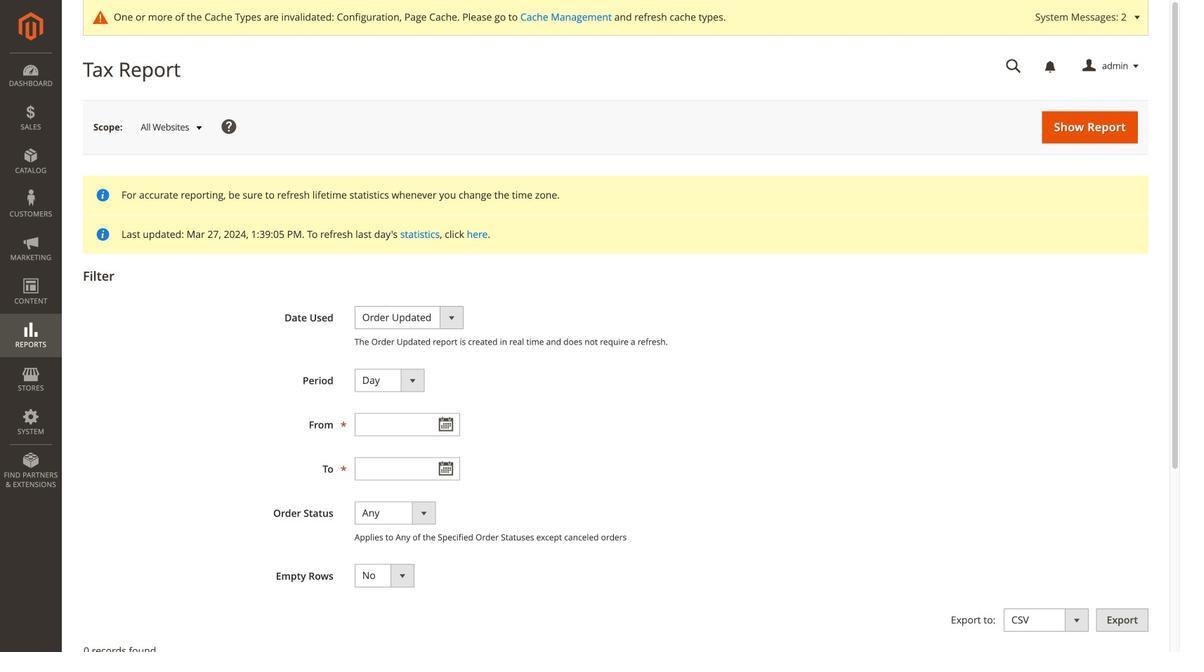 Task type: describe. For each thing, give the bounding box(es) containing it.
magento admin panel image
[[19, 12, 43, 41]]



Task type: locate. For each thing, give the bounding box(es) containing it.
None text field
[[355, 458, 460, 481]]

None text field
[[996, 54, 1032, 79], [355, 413, 460, 437], [996, 54, 1032, 79], [355, 413, 460, 437]]

menu bar
[[0, 53, 62, 497]]



